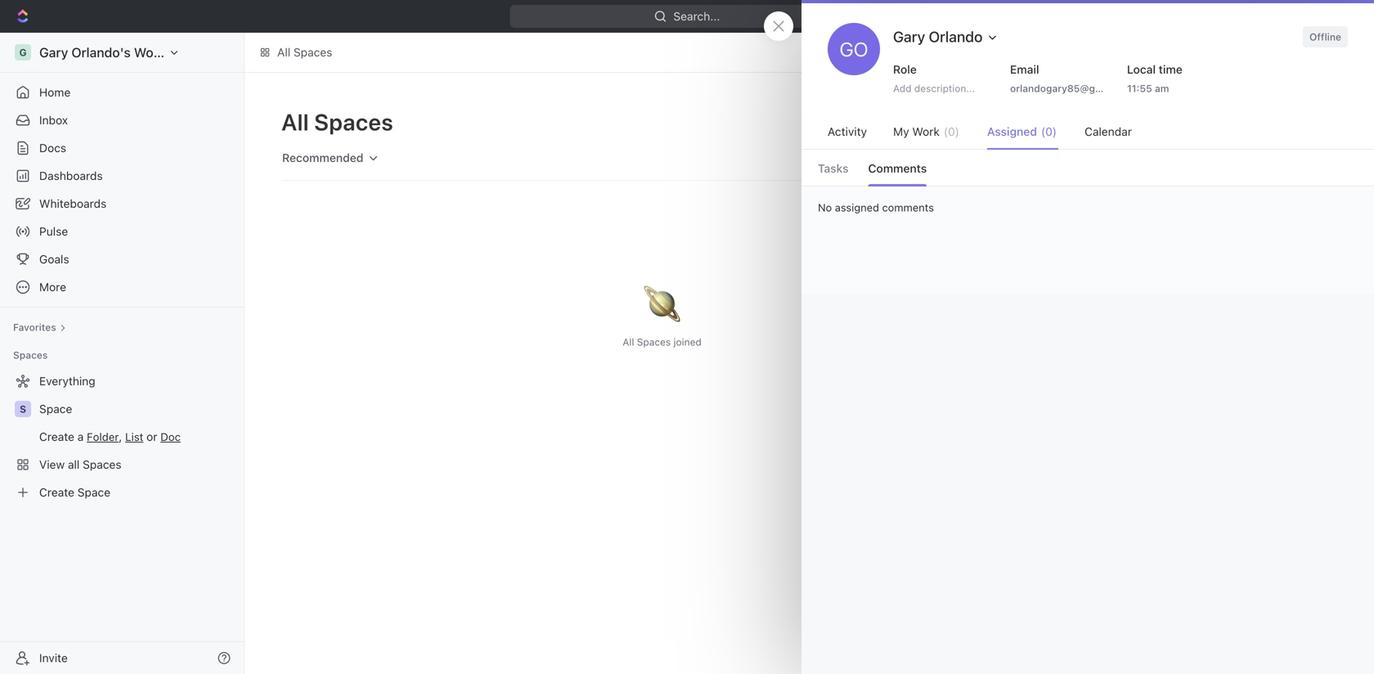 Task type: vqa. For each thing, say whether or not it's contained in the screenshot.
"All Spaces" to the bottom
yes



Task type: describe. For each thing, give the bounding box(es) containing it.
orlandogary85@gmail.com
[[1011, 83, 1138, 94]]

dashboards link
[[7, 163, 237, 189]]

email
[[1011, 63, 1040, 76]]

no assigned comments
[[818, 201, 934, 214]]

assigned (0)
[[988, 125, 1057, 138]]

gary orlando's workspace
[[39, 45, 202, 60]]

my
[[894, 125, 910, 138]]

search... button
[[964, 145, 1043, 171]]

pulse link
[[7, 218, 237, 245]]

work
[[913, 125, 940, 138]]

create space
[[39, 486, 110, 499]]

pulse
[[39, 225, 68, 238]]

new space
[[974, 116, 1033, 129]]

folder
[[87, 430, 119, 443]]

no
[[818, 201, 832, 214]]

view
[[39, 458, 65, 471]]

inbox
[[39, 113, 68, 127]]

my work (0)
[[894, 125, 960, 138]]

docs
[[39, 141, 66, 155]]

folder button
[[87, 430, 119, 443]]

1 (0) from the left
[[944, 125, 960, 138]]

inbox link
[[7, 107, 237, 133]]

shown
[[1128, 137, 1158, 149]]

11:55
[[1128, 83, 1153, 94]]

orlando
[[929, 28, 983, 45]]

tasks
[[818, 162, 849, 175]]

1 vertical spatial space, , element
[[15, 401, 31, 417]]

calendar
[[1085, 125, 1132, 138]]

role add description...
[[894, 63, 975, 94]]

comments
[[882, 201, 934, 214]]

everything
[[39, 374, 95, 388]]

comments
[[869, 162, 927, 175]]

2 vertical spatial all
[[623, 336, 634, 348]]

activity
[[828, 125, 867, 138]]

sidebar.
[[1213, 137, 1250, 149]]

dashboards
[[39, 169, 103, 182]]

more
[[39, 280, 66, 294]]

role
[[894, 63, 917, 76]]

space link
[[39, 396, 234, 422]]

space down shown
[[1121, 180, 1155, 193]]

all
[[68, 458, 80, 471]]

visible spaces spaces shown in your left sidebar.
[[1092, 115, 1250, 149]]

gary for gary orlando
[[894, 28, 926, 45]]

⌘k
[[840, 9, 858, 23]]

create for create space
[[39, 486, 74, 499]]

time
[[1159, 63, 1183, 76]]

create space link
[[7, 479, 234, 506]]

g
[[19, 47, 27, 58]]

2 (0) from the left
[[1042, 125, 1057, 138]]

goals link
[[7, 246, 237, 272]]

0 horizontal spatial search...
[[674, 9, 720, 23]]

assigned
[[835, 201, 880, 214]]

all spaces joined
[[623, 336, 702, 348]]

or
[[147, 430, 157, 443]]

add
[[894, 83, 912, 94]]

docs link
[[7, 135, 237, 161]]

workspace
[[134, 45, 202, 60]]

orlando's
[[71, 45, 131, 60]]

sidebar navigation
[[0, 33, 248, 674]]

space down the everything at the left of page
[[39, 402, 72, 416]]

view all spaces
[[39, 458, 122, 471]]

0 vertical spatial all spaces
[[277, 45, 332, 59]]

view all spaces link
[[7, 452, 234, 478]]

go
[[840, 38, 869, 61]]



Task type: locate. For each thing, give the bounding box(es) containing it.
in
[[1161, 137, 1169, 149]]

gary orlando's workspace, , element
[[15, 44, 31, 61]]

space inside button
[[1000, 116, 1033, 129]]

local
[[1128, 63, 1156, 76]]

0 horizontal spatial s
[[20, 403, 26, 415]]

space inside 'link'
[[78, 486, 110, 499]]

tree
[[7, 368, 237, 506]]

create inside 'link'
[[39, 486, 74, 499]]

spaces
[[294, 45, 332, 59], [314, 108, 394, 135], [1138, 115, 1186, 132], [1092, 137, 1125, 149], [637, 336, 671, 348], [13, 349, 48, 361], [83, 458, 122, 471]]

everything link
[[7, 368, 234, 394]]

gary orlando
[[894, 28, 983, 45]]

invite
[[39, 651, 68, 665]]

your
[[1172, 137, 1192, 149]]

gary inside sidebar navigation
[[39, 45, 68, 60]]

offline
[[1310, 31, 1342, 43]]

favorites
[[13, 322, 56, 333]]

assigned
[[988, 125, 1037, 138]]

favorites button
[[7, 317, 73, 337]]

0 horizontal spatial gary
[[39, 45, 68, 60]]

s for bottommost space, , element
[[20, 403, 26, 415]]

gary up role
[[894, 28, 926, 45]]

space right new
[[1000, 116, 1033, 129]]

space, , element
[[1092, 177, 1111, 196], [15, 401, 31, 417]]

s for top space, , element
[[1098, 181, 1105, 192]]

0 vertical spatial search...
[[674, 9, 720, 23]]

space
[[1000, 116, 1033, 129], [1121, 180, 1155, 193], [39, 402, 72, 416], [78, 486, 110, 499]]

0 vertical spatial s
[[1098, 181, 1105, 192]]

whiteboards link
[[7, 191, 237, 217]]

list
[[125, 430, 143, 443]]

1 create from the top
[[39, 430, 74, 443]]

gary for gary orlando's workspace
[[39, 45, 68, 60]]

search...
[[674, 9, 720, 23], [987, 151, 1033, 164]]

visible
[[1092, 115, 1135, 132]]

a
[[78, 430, 84, 443]]

(0) right "work"
[[944, 125, 960, 138]]

joined
[[674, 336, 702, 348]]

gary orlando button
[[887, 23, 1006, 51], [887, 23, 1006, 51]]

tree inside sidebar navigation
[[7, 368, 237, 506]]

whiteboards
[[39, 197, 107, 210]]

all spaces
[[277, 45, 332, 59], [281, 108, 394, 135]]

gary
[[894, 28, 926, 45], [39, 45, 68, 60]]

1 vertical spatial all
[[281, 108, 309, 135]]

email orlandogary85@gmail.com
[[1011, 63, 1138, 94]]

list button
[[125, 430, 143, 443]]

new space button
[[949, 110, 1043, 136]]

s inside tree
[[20, 403, 26, 415]]

create left a
[[39, 430, 74, 443]]

0 vertical spatial create
[[39, 430, 74, 443]]

left
[[1195, 137, 1210, 149]]

home
[[39, 86, 71, 99]]

description...
[[915, 83, 975, 94]]

add description... button
[[887, 79, 995, 98]]

(0)
[[944, 125, 960, 138], [1042, 125, 1057, 138]]

doc
[[161, 430, 181, 443]]

1 vertical spatial all spaces
[[281, 108, 394, 135]]

recommended
[[282, 151, 364, 164]]

goals
[[39, 252, 69, 266]]

more button
[[7, 274, 237, 300]]

local time 11:55 am
[[1128, 63, 1183, 94]]

doc button
[[161, 430, 181, 443]]

s
[[1098, 181, 1105, 192], [20, 403, 26, 415]]

space down view all spaces
[[78, 486, 110, 499]]

2 create from the top
[[39, 486, 74, 499]]

1 vertical spatial s
[[20, 403, 26, 415]]

0 horizontal spatial space, , element
[[15, 401, 31, 417]]

tree containing everything
[[7, 368, 237, 506]]

0 vertical spatial space, , element
[[1092, 177, 1111, 196]]

create down view
[[39, 486, 74, 499]]

all
[[277, 45, 291, 59], [281, 108, 309, 135], [623, 336, 634, 348]]

home link
[[7, 79, 237, 106]]

1 horizontal spatial s
[[1098, 181, 1105, 192]]

0 vertical spatial all
[[277, 45, 291, 59]]

create for create a folder , list or doc
[[39, 430, 74, 443]]

1 horizontal spatial (0)
[[1042, 125, 1057, 138]]

gary right g
[[39, 45, 68, 60]]

create a folder , list or doc
[[39, 430, 181, 443]]

(0) right "assigned"
[[1042, 125, 1057, 138]]

1 horizontal spatial gary
[[894, 28, 926, 45]]

0 horizontal spatial (0)
[[944, 125, 960, 138]]

new
[[974, 116, 997, 129]]

,
[[119, 430, 122, 443]]

search... inside button
[[987, 151, 1033, 164]]

1 vertical spatial create
[[39, 486, 74, 499]]

am
[[1155, 83, 1170, 94]]

1 horizontal spatial search...
[[987, 151, 1033, 164]]

recommended button
[[275, 144, 387, 172]]

create
[[39, 430, 74, 443], [39, 486, 74, 499]]

1 vertical spatial search...
[[987, 151, 1033, 164]]

1 horizontal spatial space, , element
[[1092, 177, 1111, 196]]



